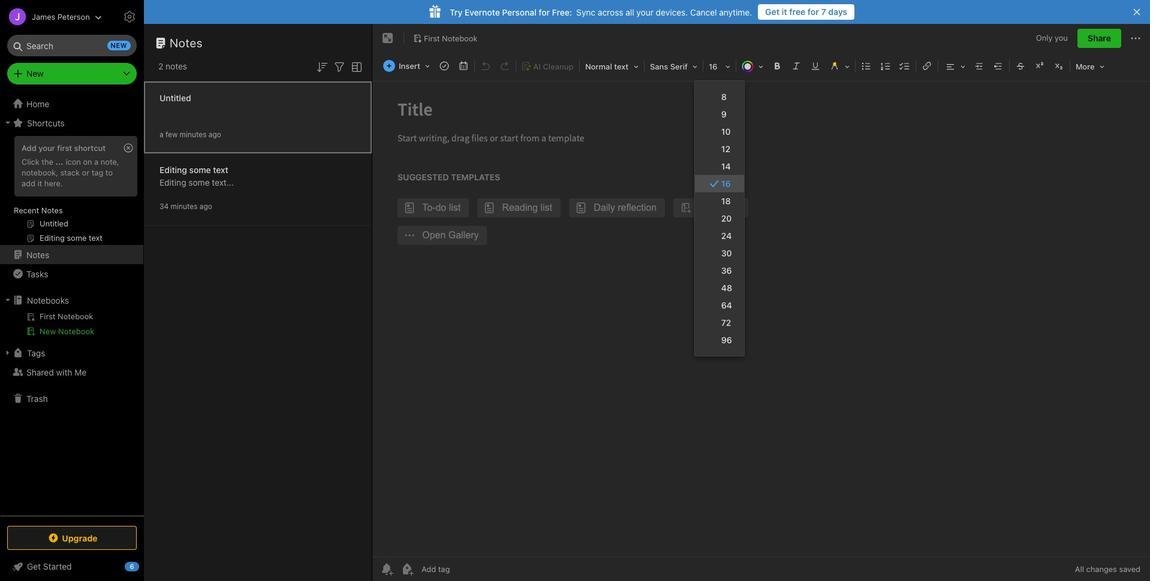 Task type: vqa. For each thing, say whether or not it's contained in the screenshot.
the bottom DROPDOWN LIST "menu"
no



Task type: describe. For each thing, give the bounding box(es) containing it.
normal
[[586, 62, 613, 71]]

96
[[722, 335, 733, 346]]

for for free:
[[539, 7, 550, 17]]

trash link
[[0, 389, 143, 409]]

expand note image
[[381, 31, 395, 46]]

9
[[722, 109, 727, 119]]

16 menu item
[[695, 175, 745, 193]]

12 link
[[695, 140, 745, 158]]

1 horizontal spatial your
[[637, 7, 654, 17]]

64
[[722, 301, 733, 311]]

recent notes
[[14, 206, 63, 215]]

sync
[[577, 7, 596, 17]]

Note Editor text field
[[373, 82, 1151, 557]]

stack
[[60, 168, 80, 178]]

started
[[43, 562, 72, 572]]

all
[[1076, 565, 1085, 575]]

64 link
[[695, 297, 745, 314]]

a few minutes ago
[[160, 130, 221, 139]]

tags button
[[0, 344, 143, 363]]

note window element
[[373, 24, 1151, 582]]

upgrade button
[[7, 527, 137, 551]]

0 vertical spatial notes
[[170, 36, 203, 50]]

7
[[822, 7, 827, 17]]

add your first shortcut
[[22, 143, 106, 153]]

editing some text...
[[160, 177, 234, 187]]

16 link
[[695, 175, 745, 193]]

more
[[1076, 62, 1095, 71]]

checklist image
[[897, 58, 914, 74]]

me
[[75, 367, 87, 378]]

shortcuts
[[27, 118, 65, 128]]

14
[[722, 161, 731, 172]]

tags
[[27, 348, 45, 358]]

0 vertical spatial a
[[160, 130, 164, 139]]

text...
[[212, 177, 234, 187]]

14 link
[[695, 158, 745, 175]]

james
[[32, 12, 55, 21]]

expand notebooks image
[[3, 296, 13, 305]]

personal
[[502, 7, 537, 17]]

free
[[790, 7, 806, 17]]

calendar event image
[[455, 58, 472, 74]]

Insert field
[[380, 58, 434, 74]]

free:
[[552, 7, 573, 17]]

2 notes
[[158, 61, 187, 71]]

text inside field
[[615, 62, 629, 71]]

only you
[[1037, 33, 1069, 43]]

try
[[450, 7, 463, 17]]

click to collapse image
[[139, 560, 148, 574]]

saved
[[1120, 565, 1141, 575]]

add
[[22, 179, 35, 188]]

Account field
[[0, 5, 102, 29]]

dropdown list menu
[[695, 88, 745, 349]]

outdent image
[[991, 58, 1007, 74]]

notebook for first notebook
[[442, 33, 478, 43]]

34
[[160, 202, 169, 211]]

note,
[[101, 157, 119, 167]]

expand tags image
[[3, 349, 13, 358]]

get it free for 7 days button
[[758, 4, 855, 20]]

48
[[722, 283, 733, 293]]

notes inside group
[[41, 206, 63, 215]]

add a reminder image
[[380, 563, 394, 577]]

96 link
[[695, 332, 745, 349]]

get started
[[27, 562, 72, 572]]

20 link
[[695, 210, 745, 227]]

james peterson
[[32, 12, 90, 21]]

Help and Learning task checklist field
[[0, 558, 144, 577]]

evernote
[[465, 7, 500, 17]]

10
[[722, 127, 731, 137]]

notebook,
[[22, 168, 58, 178]]

try evernote personal for free: sync across all your devices. cancel anytime.
[[450, 7, 752, 17]]

home
[[26, 99, 49, 109]]

more actions image
[[1129, 31, 1144, 46]]

you
[[1055, 33, 1069, 43]]

...
[[55, 157, 64, 167]]

cancel
[[691, 7, 717, 17]]

click the ...
[[22, 157, 64, 167]]

new for new
[[26, 68, 44, 79]]

9 link
[[695, 106, 745, 123]]

icon on a note, notebook, stack or tag to add it here.
[[22, 157, 119, 188]]

numbered list image
[[878, 58, 895, 74]]

36 link
[[695, 262, 745, 280]]

shared with me
[[26, 367, 87, 378]]

insert
[[399, 61, 421, 71]]

indent image
[[971, 58, 988, 74]]

shortcut
[[74, 143, 106, 153]]

tag
[[92, 168, 103, 178]]

72 link
[[695, 314, 745, 332]]

recent
[[14, 206, 39, 215]]

new notebook button
[[0, 325, 143, 339]]

24
[[722, 231, 732, 241]]

icon
[[66, 157, 81, 167]]

first
[[424, 33, 440, 43]]



Task type: locate. For each thing, give the bounding box(es) containing it.
tasks button
[[0, 265, 143, 284]]

some up editing some text...
[[189, 165, 211, 175]]

new up tags
[[40, 327, 56, 337]]

Add filters field
[[332, 59, 347, 74]]

first
[[57, 143, 72, 153]]

your
[[637, 7, 654, 17], [39, 143, 55, 153]]

click
[[22, 157, 39, 167]]

for
[[808, 7, 820, 17], [539, 7, 550, 17]]

a right on
[[94, 157, 99, 167]]

notebook
[[442, 33, 478, 43], [58, 327, 94, 337]]

minutes right 34
[[171, 202, 198, 211]]

notebook inside first notebook button
[[442, 33, 478, 43]]

minutes right 'few'
[[180, 130, 207, 139]]

your up the
[[39, 143, 55, 153]]

More field
[[1072, 58, 1109, 75]]

1 vertical spatial text
[[213, 165, 228, 175]]

Font color field
[[738, 58, 768, 75]]

1 horizontal spatial for
[[808, 7, 820, 17]]

1 vertical spatial your
[[39, 143, 55, 153]]

0 vertical spatial your
[[637, 7, 654, 17]]

it left free
[[782, 7, 788, 17]]

get left free
[[766, 7, 780, 17]]

all
[[626, 7, 635, 17]]

Search text field
[[16, 35, 128, 56]]

it down notebook,
[[37, 179, 42, 188]]

some for text
[[189, 165, 211, 175]]

superscript image
[[1032, 58, 1049, 74]]

notes
[[166, 61, 187, 71]]

new search field
[[16, 35, 131, 56]]

some for text...
[[189, 177, 210, 187]]

0 horizontal spatial it
[[37, 179, 42, 188]]

1 vertical spatial some
[[189, 177, 210, 187]]

new notebook
[[40, 327, 94, 337]]

new for new notebook
[[40, 327, 56, 337]]

insert link image
[[919, 58, 936, 74]]

1 vertical spatial 16
[[722, 179, 731, 189]]

1 horizontal spatial it
[[782, 7, 788, 17]]

settings image
[[122, 10, 137, 24]]

Heading level field
[[581, 58, 643, 75]]

36
[[722, 266, 732, 276]]

task image
[[436, 58, 453, 74]]

16
[[709, 62, 718, 71], [722, 179, 731, 189]]

Sort options field
[[315, 59, 329, 74]]

it
[[782, 7, 788, 17], [37, 179, 42, 188]]

some
[[189, 165, 211, 175], [189, 177, 210, 187]]

to
[[106, 168, 113, 178]]

8 9 10
[[722, 92, 731, 137]]

editing for editing some text...
[[160, 177, 186, 187]]

or
[[82, 168, 89, 178]]

new up home
[[26, 68, 44, 79]]

sans
[[650, 62, 669, 71]]

get for get started
[[27, 562, 41, 572]]

changes
[[1087, 565, 1118, 575]]

More actions field
[[1129, 29, 1144, 48]]

1 vertical spatial get
[[27, 562, 41, 572]]

on
[[83, 157, 92, 167]]

notebook inside the new notebook button
[[58, 327, 94, 337]]

notebook for new notebook
[[58, 327, 94, 337]]

1 vertical spatial ago
[[200, 202, 212, 211]]

ago
[[209, 130, 221, 139], [200, 202, 212, 211]]

strikethrough image
[[1013, 58, 1030, 74]]

0 vertical spatial editing
[[160, 165, 187, 175]]

shared
[[26, 367, 54, 378]]

home link
[[0, 94, 144, 113]]

add tag image
[[400, 563, 415, 577]]

new button
[[7, 63, 137, 85]]

0 horizontal spatial 16
[[709, 62, 718, 71]]

notes link
[[0, 245, 143, 265]]

text
[[615, 62, 629, 71], [213, 165, 228, 175]]

Highlight field
[[826, 58, 854, 75]]

a inside icon on a note, notebook, stack or tag to add it here.
[[94, 157, 99, 167]]

1 horizontal spatial a
[[160, 130, 164, 139]]

add filters image
[[332, 60, 347, 74]]

here.
[[44, 179, 63, 188]]

0 vertical spatial text
[[615, 62, 629, 71]]

italic image
[[788, 58, 805, 74]]

tree containing home
[[0, 94, 144, 516]]

1 vertical spatial minutes
[[171, 202, 198, 211]]

2 vertical spatial notes
[[26, 250, 49, 260]]

16 inside font size field
[[709, 62, 718, 71]]

0 horizontal spatial notebook
[[58, 327, 94, 337]]

underline image
[[808, 58, 824, 74]]

text up text...
[[213, 165, 228, 175]]

20
[[722, 214, 732, 224]]

0 vertical spatial 16
[[709, 62, 718, 71]]

1 vertical spatial a
[[94, 157, 99, 167]]

notes
[[170, 36, 203, 50], [41, 206, 63, 215], [26, 250, 49, 260]]

add
[[22, 143, 36, 153]]

a
[[160, 130, 164, 139], [94, 157, 99, 167]]

new
[[111, 41, 127, 49]]

16 inside menu item
[[722, 179, 731, 189]]

1 vertical spatial editing
[[160, 177, 186, 187]]

devices.
[[656, 7, 688, 17]]

18
[[722, 196, 731, 206]]

a left 'few'
[[160, 130, 164, 139]]

editing up editing some text...
[[160, 165, 187, 175]]

share
[[1088, 33, 1112, 43]]

notes up 'notes'
[[170, 36, 203, 50]]

Add tag field
[[421, 565, 511, 575]]

notes up tasks
[[26, 250, 49, 260]]

0 horizontal spatial text
[[213, 165, 228, 175]]

1 vertical spatial notes
[[41, 206, 63, 215]]

notebook up tags button
[[58, 327, 94, 337]]

24 link
[[695, 227, 745, 245]]

normal text
[[586, 62, 629, 71]]

few
[[166, 130, 178, 139]]

0 vertical spatial new
[[26, 68, 44, 79]]

0 vertical spatial notebook
[[442, 33, 478, 43]]

30
[[722, 248, 732, 259]]

0 vertical spatial some
[[189, 165, 211, 175]]

1 horizontal spatial text
[[615, 62, 629, 71]]

untitled
[[160, 93, 191, 103]]

group
[[0, 133, 143, 250]]

6
[[130, 563, 134, 571]]

16 up 8 link
[[709, 62, 718, 71]]

your inside group
[[39, 143, 55, 153]]

some down editing some text
[[189, 177, 210, 187]]

trash
[[26, 394, 48, 404]]

1 vertical spatial new
[[40, 327, 56, 337]]

tree
[[0, 94, 144, 516]]

0 vertical spatial it
[[782, 7, 788, 17]]

it inside icon on a note, notebook, stack or tag to add it here.
[[37, 179, 42, 188]]

notes right recent
[[41, 206, 63, 215]]

for inside button
[[808, 7, 820, 17]]

only
[[1037, 33, 1053, 43]]

new inside button
[[40, 327, 56, 337]]

0 vertical spatial get
[[766, 7, 780, 17]]

shared with me link
[[0, 363, 143, 382]]

2 editing from the top
[[160, 177, 186, 187]]

1 vertical spatial it
[[37, 179, 42, 188]]

minutes
[[180, 130, 207, 139], [171, 202, 198, 211]]

0 horizontal spatial a
[[94, 157, 99, 167]]

group containing add your first shortcut
[[0, 133, 143, 250]]

for left 'free:'
[[539, 7, 550, 17]]

first notebook button
[[409, 30, 482, 47]]

1 horizontal spatial get
[[766, 7, 780, 17]]

0 horizontal spatial your
[[39, 143, 55, 153]]

0 vertical spatial minutes
[[180, 130, 207, 139]]

get for get it free for 7 days
[[766, 7, 780, 17]]

new inside popup button
[[26, 68, 44, 79]]

2 for from the left
[[539, 7, 550, 17]]

View options field
[[347, 59, 364, 74]]

your right all
[[637, 7, 654, 17]]

get inside help and learning task checklist field
[[27, 562, 41, 572]]

sans serif
[[650, 62, 688, 71]]

the
[[42, 157, 53, 167]]

1 editing from the top
[[160, 165, 187, 175]]

editing for editing some text
[[160, 165, 187, 175]]

1 vertical spatial notebook
[[58, 327, 94, 337]]

16 up 18
[[722, 179, 731, 189]]

Font family field
[[646, 58, 702, 75]]

notebook down try
[[442, 33, 478, 43]]

18 link
[[695, 193, 745, 210]]

get inside button
[[766, 7, 780, 17]]

ago up editing some text
[[209, 130, 221, 139]]

1 for from the left
[[808, 7, 820, 17]]

0 horizontal spatial for
[[539, 7, 550, 17]]

bulleted list image
[[859, 58, 875, 74]]

tasks
[[26, 269, 48, 279]]

for for 7
[[808, 7, 820, 17]]

Alignment field
[[940, 58, 970, 75]]

bold image
[[769, 58, 786, 74]]

for left the 7
[[808, 7, 820, 17]]

across
[[598, 7, 624, 17]]

10 link
[[695, 123, 745, 140]]

1 horizontal spatial 16
[[722, 179, 731, 189]]

peterson
[[58, 12, 90, 21]]

anytime.
[[720, 7, 752, 17]]

editing some text
[[160, 165, 228, 175]]

0 vertical spatial ago
[[209, 130, 221, 139]]

editing down editing some text
[[160, 177, 186, 187]]

all changes saved
[[1076, 565, 1141, 575]]

share button
[[1078, 29, 1122, 48]]

30 link
[[695, 245, 745, 262]]

serif
[[671, 62, 688, 71]]

subscript image
[[1051, 58, 1068, 74]]

it inside button
[[782, 7, 788, 17]]

0 horizontal spatial get
[[27, 562, 41, 572]]

first notebook
[[424, 33, 478, 43]]

notebooks
[[27, 295, 69, 306]]

get left started
[[27, 562, 41, 572]]

text right normal
[[615, 62, 629, 71]]

new notebook group
[[0, 310, 143, 344]]

with
[[56, 367, 72, 378]]

8
[[722, 92, 727, 102]]

48 link
[[695, 280, 745, 297]]

get it free for 7 days
[[766, 7, 848, 17]]

shortcuts button
[[0, 113, 143, 133]]

ago down editing some text...
[[200, 202, 212, 211]]

Font size field
[[705, 58, 735, 75]]

1 horizontal spatial notebook
[[442, 33, 478, 43]]

12
[[722, 144, 731, 154]]



